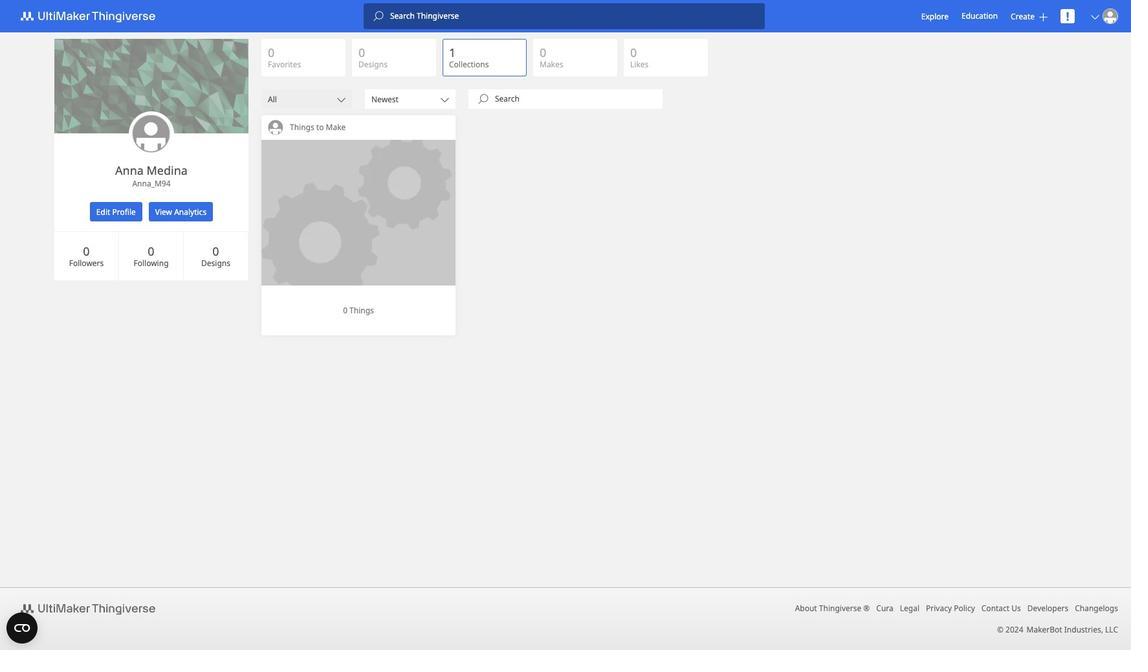 Task type: describe. For each thing, give the bounding box(es) containing it.
contact us link
[[982, 603, 1022, 614]]

edit profile link
[[87, 202, 146, 221]]

0 things link
[[343, 305, 374, 316]]

0 things
[[343, 305, 374, 316]]

anna medina link
[[115, 163, 188, 178]]

anna medina anna_m94
[[115, 163, 188, 189]]

cura
[[877, 603, 894, 614]]

0 inside 0 likes
[[631, 45, 637, 60]]

analytics
[[174, 206, 207, 217]]

education link
[[962, 9, 999, 23]]

changelogs link
[[1076, 603, 1119, 614]]

collections
[[449, 59, 489, 70]]

open widget image
[[6, 613, 38, 644]]

all
[[268, 94, 277, 105]]

make
[[326, 122, 346, 133]]

things to make
[[290, 122, 346, 133]]

following
[[134, 257, 169, 268]]

edit profile button
[[90, 202, 142, 221]]

changelogs
[[1076, 603, 1119, 614]]

view
[[155, 206, 172, 217]]

explore
[[922, 11, 949, 22]]

edit profile
[[96, 206, 136, 217]]

education
[[962, 10, 999, 21]]

© 2024 makerbot industries, llc
[[998, 624, 1119, 635]]

view analytics button
[[149, 202, 213, 221]]

to
[[317, 122, 324, 133]]

policy
[[955, 603, 976, 614]]

plusicon image
[[1040, 13, 1048, 21]]

0 inside 0 makes
[[540, 45, 547, 60]]

anna_m94
[[132, 178, 171, 189]]

us
[[1012, 603, 1022, 614]]

medina
[[147, 163, 188, 178]]

1
[[449, 45, 456, 60]]

create
[[1012, 11, 1035, 22]]

0 horizontal spatial avatar image
[[132, 115, 171, 153]]

favorites
[[268, 59, 301, 70]]

thingiverse
[[820, 603, 862, 614]]

anna_m94 link
[[54, 178, 249, 189]]

view analytics link
[[146, 202, 216, 221]]

anna
[[115, 163, 144, 178]]

0 inside 0 favorites
[[268, 45, 275, 60]]

industries,
[[1065, 624, 1104, 635]]

profile
[[112, 206, 136, 217]]

0 likes
[[631, 45, 649, 70]]

about thingiverse ® cura legal privacy policy contact us developers changelogs
[[796, 603, 1119, 614]]

0 inside 0 followers
[[83, 243, 90, 259]]



Task type: locate. For each thing, give the bounding box(es) containing it.
0 vertical spatial things
[[290, 122, 315, 133]]

makerbot industries, llc link
[[1027, 624, 1119, 635]]

0 followers
[[69, 243, 104, 268]]

0 vertical spatial 0 designs
[[359, 45, 388, 70]]

1 vertical spatial 0 designs
[[201, 243, 231, 268]]

2024
[[1006, 624, 1024, 635]]

legal link
[[901, 603, 920, 614]]

all button
[[262, 89, 352, 109]]

Search text field
[[489, 94, 663, 104]]

1 horizontal spatial avatar image
[[268, 120, 284, 135]]

®
[[864, 603, 871, 614]]

avatar image right ! at the top right
[[1103, 8, 1119, 24]]

1 vertical spatial designs
[[201, 257, 231, 268]]

developers link
[[1028, 603, 1069, 614]]

0 horizontal spatial things
[[290, 122, 315, 133]]

0 horizontal spatial designs
[[201, 257, 231, 268]]

legal
[[901, 603, 920, 614]]

0 designs down search control icon
[[359, 45, 388, 70]]

1 collections
[[449, 45, 489, 70]]

0 designs down analytics
[[201, 243, 231, 268]]

logo image
[[13, 601, 171, 616]]

2 horizontal spatial avatar image
[[1103, 8, 1119, 24]]

0 favorites
[[268, 45, 301, 70]]

0 makes
[[540, 45, 564, 70]]

0 designs
[[359, 45, 388, 70], [201, 243, 231, 268]]

makes
[[540, 59, 564, 70]]

Search Thingiverse text field
[[384, 11, 765, 21]]

newest
[[372, 94, 399, 105]]

!
[[1067, 8, 1070, 24]]

edit
[[96, 206, 110, 217]]

about
[[796, 603, 818, 614]]

makerbot logo image
[[13, 8, 171, 24]]

newest button
[[365, 89, 456, 109]]

avatar image up "anna medina" link
[[132, 115, 171, 153]]

explore button
[[922, 11, 949, 22]]

1 vertical spatial things
[[350, 305, 374, 316]]

0 vertical spatial designs
[[359, 59, 388, 70]]

0 following
[[134, 243, 169, 268]]

view analytics
[[155, 206, 207, 217]]

designs down analytics
[[201, 257, 231, 268]]

create button
[[1012, 11, 1048, 22]]

cura link
[[877, 603, 894, 614]]

llc
[[1106, 624, 1119, 635]]

makerbot
[[1027, 624, 1063, 635]]

avatar image
[[1103, 8, 1119, 24], [132, 115, 171, 153], [268, 120, 284, 135]]

1 horizontal spatial 0 designs
[[359, 45, 388, 70]]

cover image
[[54, 39, 249, 133]]

0
[[268, 45, 275, 60], [359, 45, 365, 60], [540, 45, 547, 60], [631, 45, 637, 60], [83, 243, 90, 259], [148, 243, 155, 259], [213, 243, 219, 259], [343, 305, 348, 316]]

developers
[[1028, 603, 1069, 614]]

0 inside 0 following
[[148, 243, 155, 259]]

search control image
[[479, 94, 489, 104]]

things
[[290, 122, 315, 133], [350, 305, 374, 316]]

1 horizontal spatial designs
[[359, 59, 388, 70]]

followers
[[69, 257, 104, 268]]

! link
[[1061, 8, 1076, 24]]

contact
[[982, 603, 1010, 614]]

collection card image
[[262, 140, 456, 286]]

0 horizontal spatial 0 designs
[[201, 243, 231, 268]]

search control image
[[374, 11, 384, 21]]

privacy policy link
[[927, 603, 976, 614]]

©
[[998, 624, 1004, 635]]

about thingiverse ® link
[[796, 603, 871, 614]]

designs up newest
[[359, 59, 388, 70]]

1 horizontal spatial things
[[350, 305, 374, 316]]

privacy
[[927, 603, 953, 614]]

designs
[[359, 59, 388, 70], [201, 257, 231, 268]]

avatar image down all
[[268, 120, 284, 135]]

likes
[[631, 59, 649, 70]]



Task type: vqa. For each thing, say whether or not it's contained in the screenshot.


